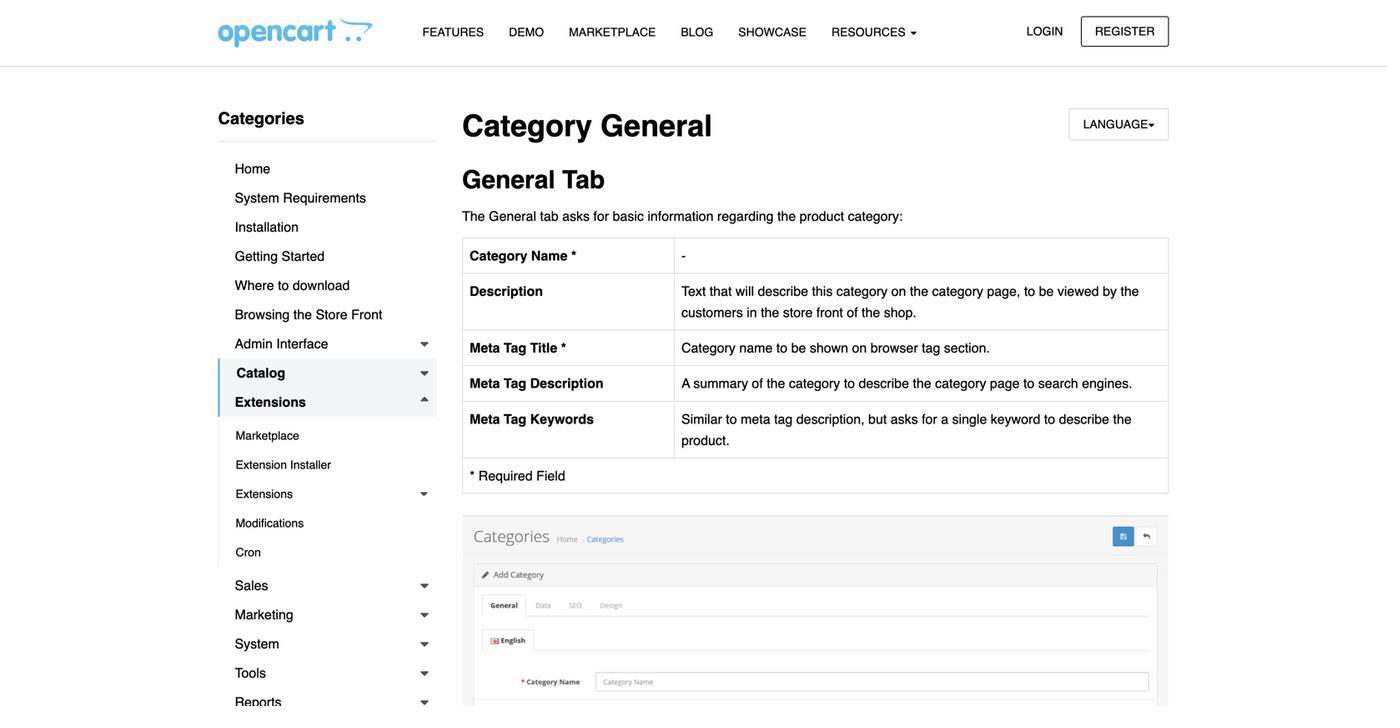 Task type: describe. For each thing, give the bounding box(es) containing it.
download
[[293, 278, 350, 293]]

the down 'name'
[[767, 376, 786, 392]]

tag inside the similar to meta tag description, but asks for a single keyword to describe the product.
[[775, 412, 793, 427]]

login link
[[1013, 16, 1078, 47]]

0 vertical spatial asks
[[563, 209, 590, 224]]

page,
[[988, 284, 1021, 299]]

admin interface link
[[218, 330, 437, 359]]

where
[[235, 278, 274, 293]]

shown
[[810, 341, 849, 356]]

extensions for the bottom extensions link
[[236, 488, 293, 501]]

categories
[[218, 109, 305, 128]]

resources
[[832, 25, 909, 39]]

regarding
[[718, 209, 774, 224]]

features link
[[410, 18, 497, 47]]

store
[[783, 305, 813, 320]]

tools
[[235, 666, 266, 681]]

system link
[[218, 630, 437, 659]]

0 vertical spatial *
[[572, 248, 577, 264]]

the right "by" at right top
[[1121, 284, 1140, 299]]

by
[[1103, 284, 1117, 299]]

sales
[[235, 578, 268, 594]]

meta
[[741, 412, 771, 427]]

will
[[736, 284, 755, 299]]

language button
[[1070, 108, 1170, 141]]

similar
[[682, 412, 723, 427]]

tag for keywords
[[504, 412, 527, 427]]

on inside text that will describe this category on the category page, to be viewed by the customers in the store front of the shop.
[[892, 284, 907, 299]]

category name to be shown on browser tag section.
[[682, 341, 991, 356]]

general for category
[[601, 109, 713, 144]]

a summary of the category to describe the category page to search engines.
[[682, 376, 1133, 392]]

tag for description
[[504, 376, 527, 392]]

browsing the store front link
[[218, 300, 437, 330]]

to right the page
[[1024, 376, 1035, 392]]

summary
[[694, 376, 749, 392]]

meta tag description
[[470, 376, 604, 392]]

the
[[462, 209, 485, 224]]

category down shown
[[789, 376, 841, 392]]

to left meta
[[726, 412, 737, 427]]

title
[[530, 341, 558, 356]]

general tab
[[462, 166, 605, 195]]

admin
[[235, 336, 273, 352]]

2 vertical spatial *
[[470, 469, 475, 484]]

1 vertical spatial describe
[[859, 376, 910, 392]]

for inside the similar to meta tag description, but asks for a single keyword to describe the product.
[[922, 412, 938, 427]]

getting
[[235, 249, 278, 264]]

0 horizontal spatial on
[[853, 341, 867, 356]]

product
[[800, 209, 845, 224]]

this
[[812, 284, 833, 299]]

extension installer
[[236, 459, 331, 472]]

extension installer link
[[219, 451, 437, 480]]

category general
[[462, 109, 713, 144]]

required
[[479, 469, 533, 484]]

interface
[[276, 336, 328, 352]]

login
[[1027, 25, 1064, 38]]

1 vertical spatial description
[[530, 376, 604, 392]]

system requirements
[[235, 190, 366, 206]]

describe inside the similar to meta tag description, but asks for a single keyword to describe the product.
[[1060, 412, 1110, 427]]

features
[[423, 25, 484, 39]]

admin interface
[[235, 336, 328, 352]]

0 vertical spatial description
[[470, 284, 543, 299]]

the right in
[[761, 305, 780, 320]]

installer
[[290, 459, 331, 472]]

browsing the store front
[[235, 307, 383, 323]]

category:
[[848, 209, 903, 224]]

keyword
[[991, 412, 1041, 427]]

the left shop.
[[862, 305, 881, 320]]

extension
[[236, 459, 287, 472]]

similar to meta tag description, but asks for a single keyword to describe the product.
[[682, 412, 1132, 448]]

catalog link
[[218, 359, 437, 388]]

register
[[1096, 25, 1155, 38]]

tab
[[540, 209, 559, 224]]

to right 'name'
[[777, 341, 788, 356]]

meta for meta tag description
[[470, 376, 500, 392]]

keywords
[[530, 412, 594, 427]]

getting started
[[235, 249, 325, 264]]

name
[[740, 341, 773, 356]]

0 vertical spatial tag
[[922, 341, 941, 356]]

the left product
[[778, 209, 796, 224]]

requirements
[[283, 190, 366, 206]]

language
[[1084, 118, 1149, 131]]

home link
[[218, 154, 437, 184]]

meta tag keywords
[[470, 412, 594, 427]]

getting started link
[[218, 242, 437, 271]]

system for system requirements
[[235, 190, 279, 206]]

marketing
[[235, 608, 294, 623]]

tag for title
[[504, 341, 527, 356]]

category for category general
[[462, 109, 593, 144]]

meta for meta tag keywords
[[470, 412, 500, 427]]

describe inside text that will describe this category on the category page, to be viewed by the customers in the store front of the shop.
[[758, 284, 809, 299]]

a
[[942, 412, 949, 427]]

1 vertical spatial *
[[561, 341, 567, 356]]

blog link
[[669, 18, 726, 47]]

but
[[869, 412, 887, 427]]

category down the section. on the right of page
[[936, 376, 987, 392]]

-
[[682, 248, 686, 264]]

basic
[[613, 209, 644, 224]]

modifications
[[236, 517, 304, 530]]

blog
[[681, 25, 714, 39]]

store
[[316, 307, 348, 323]]

0 horizontal spatial marketplace
[[236, 429, 299, 443]]



Task type: locate. For each thing, give the bounding box(es) containing it.
text that will describe this category on the category page, to be viewed by the customers in the store front of the shop.
[[682, 284, 1140, 320]]

the up shop.
[[910, 284, 929, 299]]

1 vertical spatial marketplace
[[236, 429, 299, 443]]

1 horizontal spatial of
[[847, 305, 858, 320]]

0 horizontal spatial be
[[792, 341, 806, 356]]

showcase
[[739, 25, 807, 39]]

text
[[682, 284, 706, 299]]

2 vertical spatial general
[[489, 209, 537, 224]]

2 vertical spatial tag
[[504, 412, 527, 427]]

0 vertical spatial for
[[594, 209, 609, 224]]

system
[[235, 190, 279, 206], [235, 637, 279, 652]]

the down browser
[[913, 376, 932, 392]]

demo
[[509, 25, 544, 39]]

modifications link
[[219, 509, 437, 538]]

a
[[682, 376, 690, 392]]

general
[[601, 109, 713, 144], [462, 166, 556, 195], [489, 209, 537, 224]]

the left store
[[294, 307, 312, 323]]

2 vertical spatial category
[[682, 341, 736, 356]]

be left viewed
[[1040, 284, 1054, 299]]

be inside text that will describe this category on the category page, to be viewed by the customers in the store front of the shop.
[[1040, 284, 1054, 299]]

in
[[747, 305, 757, 320]]

1 horizontal spatial *
[[561, 341, 567, 356]]

be left shown
[[792, 341, 806, 356]]

1 tag from the top
[[504, 341, 527, 356]]

the down the engines.
[[1114, 412, 1132, 427]]

marketplace link
[[557, 18, 669, 47], [219, 421, 437, 451]]

meta left the title
[[470, 341, 500, 356]]

1 vertical spatial tag
[[504, 376, 527, 392]]

where to download
[[235, 278, 350, 293]]

to inside text that will describe this category on the category page, to be viewed by the customers in the store front of the shop.
[[1025, 284, 1036, 299]]

1 horizontal spatial on
[[892, 284, 907, 299]]

0 vertical spatial tag
[[504, 341, 527, 356]]

where to download link
[[218, 271, 437, 300]]

category left page,
[[933, 284, 984, 299]]

3 meta from the top
[[470, 412, 500, 427]]

to right page,
[[1025, 284, 1036, 299]]

describe down the engines.
[[1060, 412, 1110, 427]]

cron link
[[219, 538, 437, 567]]

for left a
[[922, 412, 938, 427]]

describe up but
[[859, 376, 910, 392]]

0 vertical spatial extensions link
[[218, 388, 437, 417]]

1 horizontal spatial be
[[1040, 284, 1054, 299]]

1 horizontal spatial tag
[[922, 341, 941, 356]]

that
[[710, 284, 732, 299]]

1 vertical spatial general
[[462, 166, 556, 195]]

system up tools
[[235, 637, 279, 652]]

tag down "meta tag description"
[[504, 412, 527, 427]]

installation
[[235, 219, 299, 235]]

category
[[837, 284, 888, 299], [933, 284, 984, 299], [789, 376, 841, 392], [936, 376, 987, 392]]

1 vertical spatial category
[[470, 248, 528, 264]]

meta
[[470, 341, 500, 356], [470, 376, 500, 392], [470, 412, 500, 427]]

catalog
[[237, 366, 286, 381]]

2 system from the top
[[235, 637, 279, 652]]

0 vertical spatial meta
[[470, 341, 500, 356]]

extensions down catalog
[[235, 395, 306, 410]]

1 vertical spatial meta
[[470, 376, 500, 392]]

home
[[235, 161, 271, 177]]

started
[[282, 249, 325, 264]]

1 meta from the top
[[470, 341, 500, 356]]

information
[[648, 209, 714, 224]]

1 vertical spatial be
[[792, 341, 806, 356]]

opencart - open source shopping cart solution image
[[218, 18, 373, 48]]

1 vertical spatial for
[[922, 412, 938, 427]]

section.
[[945, 341, 991, 356]]

2 horizontal spatial *
[[572, 248, 577, 264]]

tag
[[922, 341, 941, 356], [775, 412, 793, 427]]

installation link
[[218, 213, 437, 242]]

of inside text that will describe this category on the category page, to be viewed by the customers in the store front of the shop.
[[847, 305, 858, 320]]

of
[[847, 305, 858, 320], [752, 376, 763, 392]]

description up "keywords"
[[530, 376, 604, 392]]

meta for meta tag title *
[[470, 341, 500, 356]]

* right the title
[[561, 341, 567, 356]]

category up general tab
[[462, 109, 593, 144]]

field
[[537, 469, 566, 484]]

category down customers
[[682, 341, 736, 356]]

front
[[817, 305, 844, 320]]

3 tag from the top
[[504, 412, 527, 427]]

0 vertical spatial be
[[1040, 284, 1054, 299]]

front
[[351, 307, 383, 323]]

extensions link down installer
[[219, 480, 437, 509]]

2 meta from the top
[[470, 376, 500, 392]]

of right front in the top of the page
[[847, 305, 858, 320]]

to right keyword
[[1045, 412, 1056, 427]]

1 horizontal spatial for
[[922, 412, 938, 427]]

0 vertical spatial of
[[847, 305, 858, 320]]

0 horizontal spatial describe
[[758, 284, 809, 299]]

to down category name to be shown on browser tag section.
[[844, 376, 855, 392]]

tag
[[504, 341, 527, 356], [504, 376, 527, 392], [504, 412, 527, 427]]

to
[[278, 278, 289, 293], [1025, 284, 1036, 299], [777, 341, 788, 356], [844, 376, 855, 392], [1024, 376, 1035, 392], [726, 412, 737, 427], [1045, 412, 1056, 427]]

tag down meta tag title *
[[504, 376, 527, 392]]

for
[[594, 209, 609, 224], [922, 412, 938, 427]]

the general tab asks for basic information regarding the product category:
[[462, 209, 903, 224]]

meta up required
[[470, 412, 500, 427]]

customers
[[682, 305, 743, 320]]

tab
[[563, 166, 605, 195]]

1 vertical spatial on
[[853, 341, 867, 356]]

viewed
[[1058, 284, 1100, 299]]

1 horizontal spatial asks
[[891, 412, 919, 427]]

0 horizontal spatial for
[[594, 209, 609, 224]]

asks right but
[[891, 412, 919, 427]]

cron
[[236, 546, 261, 560]]

0 vertical spatial general
[[601, 109, 713, 144]]

0 vertical spatial on
[[892, 284, 907, 299]]

1 system from the top
[[235, 190, 279, 206]]

0 horizontal spatial of
[[752, 376, 763, 392]]

2 horizontal spatial describe
[[1060, 412, 1110, 427]]

system down home
[[235, 190, 279, 206]]

the
[[778, 209, 796, 224], [910, 284, 929, 299], [1121, 284, 1140, 299], [761, 305, 780, 320], [862, 305, 881, 320], [294, 307, 312, 323], [767, 376, 786, 392], [913, 376, 932, 392], [1114, 412, 1132, 427]]

category down the
[[470, 248, 528, 264]]

asks right tab
[[563, 209, 590, 224]]

of down 'name'
[[752, 376, 763, 392]]

browser
[[871, 341, 919, 356]]

0 vertical spatial marketplace
[[569, 25, 656, 39]]

1 horizontal spatial marketplace
[[569, 25, 656, 39]]

1 horizontal spatial marketplace link
[[557, 18, 669, 47]]

marketing link
[[218, 601, 437, 630]]

asks inside the similar to meta tag description, but asks for a single keyword to describe the product.
[[891, 412, 919, 427]]

browsing
[[235, 307, 290, 323]]

tag right meta
[[775, 412, 793, 427]]

search
[[1039, 376, 1079, 392]]

for left 'basic'
[[594, 209, 609, 224]]

resources link
[[820, 18, 930, 47]]

on up shop.
[[892, 284, 907, 299]]

describe
[[758, 284, 809, 299], [859, 376, 910, 392], [1060, 412, 1110, 427]]

* right name
[[572, 248, 577, 264]]

marketplace
[[569, 25, 656, 39], [236, 429, 299, 443]]

2 vertical spatial describe
[[1060, 412, 1110, 427]]

0 vertical spatial describe
[[758, 284, 809, 299]]

be
[[1040, 284, 1054, 299], [792, 341, 806, 356]]

1 vertical spatial extensions link
[[219, 480, 437, 509]]

to right "where"
[[278, 278, 289, 293]]

tag left the section. on the right of page
[[922, 341, 941, 356]]

description down category name *
[[470, 284, 543, 299]]

0 horizontal spatial *
[[470, 469, 475, 484]]

sales link
[[218, 572, 437, 601]]

1 vertical spatial tag
[[775, 412, 793, 427]]

0 vertical spatial extensions
[[235, 395, 306, 410]]

2 vertical spatial meta
[[470, 412, 500, 427]]

general for the
[[489, 209, 537, 224]]

extensions down extension
[[236, 488, 293, 501]]

system for system
[[235, 637, 279, 652]]

page
[[991, 376, 1020, 392]]

category - general tag image
[[462, 515, 1170, 707]]

category name *
[[470, 248, 577, 264]]

1 vertical spatial marketplace link
[[219, 421, 437, 451]]

on right shown
[[853, 341, 867, 356]]

category
[[462, 109, 593, 144], [470, 248, 528, 264], [682, 341, 736, 356]]

extensions for extensions link to the top
[[235, 395, 306, 410]]

2 tag from the top
[[504, 376, 527, 392]]

meta tag title *
[[470, 341, 567, 356]]

the inside the similar to meta tag description, but asks for a single keyword to describe the product.
[[1114, 412, 1132, 427]]

tag left the title
[[504, 341, 527, 356]]

0 vertical spatial system
[[235, 190, 279, 206]]

0 horizontal spatial marketplace link
[[219, 421, 437, 451]]

0 horizontal spatial tag
[[775, 412, 793, 427]]

1 vertical spatial of
[[752, 376, 763, 392]]

1 vertical spatial system
[[235, 637, 279, 652]]

1 vertical spatial asks
[[891, 412, 919, 427]]

engines.
[[1083, 376, 1133, 392]]

register link
[[1082, 16, 1170, 47]]

description,
[[797, 412, 865, 427]]

0 vertical spatial marketplace link
[[557, 18, 669, 47]]

category for category name *
[[470, 248, 528, 264]]

* required field
[[470, 469, 566, 484]]

shop.
[[884, 305, 917, 320]]

category up front in the top of the page
[[837, 284, 888, 299]]

0 vertical spatial category
[[462, 109, 593, 144]]

category for category name to be shown on browser tag section.
[[682, 341, 736, 356]]

0 horizontal spatial asks
[[563, 209, 590, 224]]

meta down meta tag title *
[[470, 376, 500, 392]]

single
[[953, 412, 988, 427]]

extensions link down admin interface link
[[218, 388, 437, 417]]

1 horizontal spatial describe
[[859, 376, 910, 392]]

showcase link
[[726, 18, 820, 47]]

product.
[[682, 433, 730, 448]]

* left required
[[470, 469, 475, 484]]

name
[[531, 248, 568, 264]]

describe up the store at the top right
[[758, 284, 809, 299]]

1 vertical spatial extensions
[[236, 488, 293, 501]]



Task type: vqa. For each thing, say whether or not it's contained in the screenshot.
rightmost OpenCart
no



